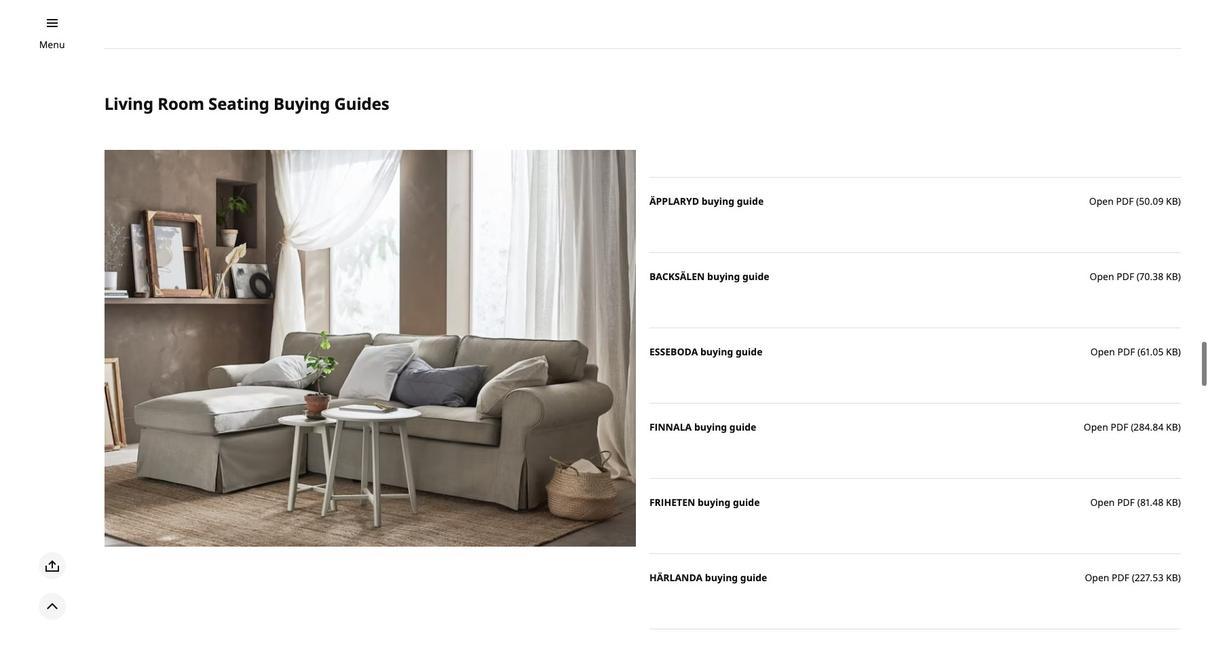 Task type: vqa. For each thing, say whether or not it's contained in the screenshot.


Task type: describe. For each thing, give the bounding box(es) containing it.
open pdf ( 50.09 kb )
[[1089, 195, 1181, 208]]

backsälen buying guide
[[649, 270, 769, 283]]

kb for 227.53 kb
[[1166, 571, 1178, 584]]

seating
[[208, 92, 269, 115]]

backsälen
[[649, 270, 705, 283]]

70.38
[[1140, 270, 1164, 283]]

50.09
[[1139, 195, 1164, 208]]

284.84
[[1134, 421, 1164, 434]]

guide for esseboda buying guide
[[736, 345, 762, 358]]

( for 50.09 kb
[[1136, 195, 1139, 208]]

buying for äpplaryd
[[702, 195, 734, 208]]

kb for 70.38 kb
[[1166, 270, 1178, 283]]

) for 227.53 kb
[[1178, 571, 1181, 584]]

open for open pdf ( 284.84 kb )
[[1084, 421, 1108, 434]]

buying for esseboda
[[700, 345, 733, 358]]

härlanda buying guide
[[649, 571, 767, 584]]

kb for 81.48 kb
[[1166, 496, 1178, 509]]

open for open pdf ( 50.09 kb )
[[1089, 195, 1114, 208]]

buying for backsälen
[[707, 270, 740, 283]]

guide for härlanda buying guide
[[740, 571, 767, 584]]

) for 81.48 kb
[[1178, 496, 1181, 509]]

open pdf ( 81.48 kb )
[[1090, 496, 1181, 509]]

esseboda buying guide
[[649, 345, 762, 358]]

61.05
[[1140, 345, 1164, 358]]

open pdf ( 70.38 kb )
[[1090, 270, 1181, 283]]

open for open pdf ( 227.53 kb )
[[1085, 571, 1109, 584]]

( for 227.53 kb
[[1132, 571, 1135, 584]]

äpplaryd
[[649, 195, 699, 208]]

guides
[[334, 92, 389, 115]]

) for 284.84 kb
[[1178, 421, 1181, 434]]

guide for friheten buying guide
[[733, 496, 760, 509]]

pdf for 70.38
[[1117, 270, 1134, 283]]

finnala
[[649, 421, 692, 434]]

pdf for 61.05
[[1117, 345, 1135, 358]]

room
[[158, 92, 204, 115]]

open for open pdf ( 70.38 kb )
[[1090, 270, 1114, 283]]

friheten
[[649, 496, 695, 509]]

) for 50.09 kb
[[1178, 195, 1181, 208]]

härlanda
[[649, 571, 703, 584]]

kb for 284.84 kb
[[1166, 421, 1178, 434]]

open for open pdf ( 81.48 kb )
[[1090, 496, 1115, 509]]

buying for friheten
[[698, 496, 731, 509]]



Task type: locate. For each thing, give the bounding box(es) containing it.
kb
[[1166, 195, 1178, 208], [1166, 270, 1178, 283], [1166, 345, 1178, 358], [1166, 421, 1178, 434], [1166, 496, 1178, 509], [1166, 571, 1178, 584]]

menu button
[[39, 37, 65, 52]]

guide for finnala buying guide
[[730, 421, 756, 434]]

pdf left 284.84
[[1111, 421, 1128, 434]]

( for 284.84 kb
[[1131, 421, 1134, 434]]

) right 81.48
[[1178, 496, 1181, 509]]

pdf left 227.53
[[1112, 571, 1129, 584]]

5 kb from the top
[[1166, 496, 1178, 509]]

) for 61.05 kb
[[1178, 345, 1181, 358]]

( for 61.05 kb
[[1138, 345, 1140, 358]]

menu
[[39, 38, 65, 51]]

pdf left 81.48
[[1117, 496, 1135, 509]]

friheten buying guide
[[649, 496, 760, 509]]

3 kb from the top
[[1166, 345, 1178, 358]]

(
[[1136, 195, 1139, 208], [1137, 270, 1140, 283], [1138, 345, 1140, 358], [1131, 421, 1134, 434], [1137, 496, 1140, 509], [1132, 571, 1135, 584]]

guide
[[737, 195, 764, 208], [743, 270, 769, 283], [736, 345, 762, 358], [730, 421, 756, 434], [733, 496, 760, 509], [740, 571, 767, 584]]

pdf for 284.84
[[1111, 421, 1128, 434]]

2 ) from the top
[[1178, 270, 1181, 283]]

kb for 50.09 kb
[[1166, 195, 1178, 208]]

a beige sofa sectional with a chaise lounge in a living room with white curtains and tan walls image
[[104, 150, 636, 547]]

1 ) from the top
[[1178, 195, 1181, 208]]

open left '61.05'
[[1090, 345, 1115, 358]]

pdf left the 70.38
[[1117, 270, 1134, 283]]

open left the 70.38
[[1090, 270, 1114, 283]]

) for 70.38 kb
[[1178, 270, 1181, 283]]

open pdf ( 284.84 kb )
[[1084, 421, 1181, 434]]

open pdf ( 227.53 kb )
[[1085, 571, 1181, 584]]

pdf for 50.09
[[1116, 195, 1134, 208]]

5 ) from the top
[[1178, 496, 1181, 509]]

4 kb from the top
[[1166, 421, 1178, 434]]

) right 284.84
[[1178, 421, 1181, 434]]

open pdf ( 61.05 kb )
[[1090, 345, 1181, 358]]

open left 284.84
[[1084, 421, 1108, 434]]

1 kb from the top
[[1166, 195, 1178, 208]]

pdf left '61.05'
[[1117, 345, 1135, 358]]

open left 227.53
[[1085, 571, 1109, 584]]

buying for härlanda
[[705, 571, 738, 584]]

äpplaryd buying guide
[[649, 195, 764, 208]]

4 ) from the top
[[1178, 421, 1181, 434]]

open for open pdf ( 61.05 kb )
[[1090, 345, 1115, 358]]

guide for backsälen buying guide
[[743, 270, 769, 283]]

guide for äpplaryd buying guide
[[737, 195, 764, 208]]

buying right 'finnala'
[[694, 421, 727, 434]]

pdf
[[1116, 195, 1134, 208], [1117, 270, 1134, 283], [1117, 345, 1135, 358], [1111, 421, 1128, 434], [1117, 496, 1135, 509], [1112, 571, 1129, 584]]

6 kb from the top
[[1166, 571, 1178, 584]]

kb right 50.09
[[1166, 195, 1178, 208]]

buying
[[702, 195, 734, 208], [707, 270, 740, 283], [700, 345, 733, 358], [694, 421, 727, 434], [698, 496, 731, 509], [705, 571, 738, 584]]

buying right esseboda
[[700, 345, 733, 358]]

finnala buying guide
[[649, 421, 756, 434]]

buying right härlanda
[[705, 571, 738, 584]]

227.53
[[1135, 571, 1164, 584]]

buying right backsälen
[[707, 270, 740, 283]]

buying right friheten
[[698, 496, 731, 509]]

) right 227.53
[[1178, 571, 1181, 584]]

kb for 61.05 kb
[[1166, 345, 1178, 358]]

( for 70.38 kb
[[1137, 270, 1140, 283]]

buying right äpplaryd
[[702, 195, 734, 208]]

kb right 81.48
[[1166, 496, 1178, 509]]

)
[[1178, 195, 1181, 208], [1178, 270, 1181, 283], [1178, 345, 1181, 358], [1178, 421, 1181, 434], [1178, 496, 1181, 509], [1178, 571, 1181, 584]]

open
[[1089, 195, 1114, 208], [1090, 270, 1114, 283], [1090, 345, 1115, 358], [1084, 421, 1108, 434], [1090, 496, 1115, 509], [1085, 571, 1109, 584]]

kb right '61.05'
[[1166, 345, 1178, 358]]

esseboda
[[649, 345, 698, 358]]

kb right 284.84
[[1166, 421, 1178, 434]]

open left 81.48
[[1090, 496, 1115, 509]]

pdf left 50.09
[[1116, 195, 1134, 208]]

81.48
[[1140, 496, 1164, 509]]

kb right the 70.38
[[1166, 270, 1178, 283]]

) right the 70.38
[[1178, 270, 1181, 283]]

) right '61.05'
[[1178, 345, 1181, 358]]

3 ) from the top
[[1178, 345, 1181, 358]]

6 ) from the top
[[1178, 571, 1181, 584]]

( for 81.48 kb
[[1137, 496, 1140, 509]]

open left 50.09
[[1089, 195, 1114, 208]]

living room seating buying guides
[[104, 92, 389, 115]]

2 kb from the top
[[1166, 270, 1178, 283]]

buying
[[274, 92, 330, 115]]

living
[[104, 92, 153, 115]]

kb right 227.53
[[1166, 571, 1178, 584]]

pdf for 227.53
[[1112, 571, 1129, 584]]

pdf for 81.48
[[1117, 496, 1135, 509]]

buying for finnala
[[694, 421, 727, 434]]

) right 50.09
[[1178, 195, 1181, 208]]



